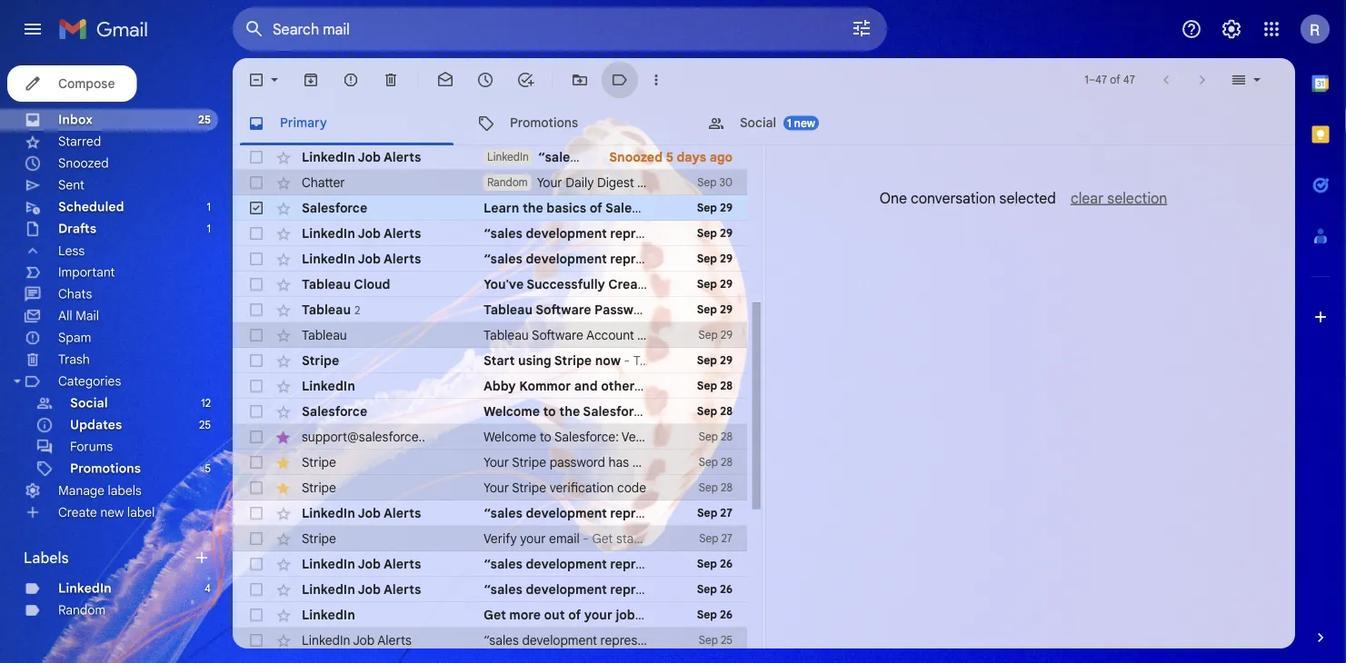 Task type: locate. For each thing, give the bounding box(es) containing it.
0 vertical spatial the
[[523, 200, 544, 216]]

settings image
[[1221, 18, 1243, 40]]

alerts for 17th 'row' from the top of the main content containing one conversation selected's "sales development representative": 30+ opportunities link
[[384, 557, 421, 573]]

2 horizontal spatial your
[[659, 429, 684, 445]]

1 vertical spatial the
[[560, 404, 580, 420]]

5 left days
[[666, 149, 674, 165]]

0 vertical spatial software
[[536, 302, 592, 318]]

sep 28 for account
[[699, 431, 733, 444]]

inbox
[[58, 112, 93, 128]]

0 horizontal spatial the
[[523, 200, 544, 216]]

tableau up tableau 2
[[302, 276, 351, 292]]

3 sep 26 from the top
[[697, 609, 733, 623]]

sep for get more out of your job alerts
[[697, 609, 718, 623]]

salesforce
[[302, 200, 368, 216], [302, 404, 368, 420], [583, 404, 649, 420]]

new
[[795, 116, 816, 130], [100, 505, 124, 521]]

1 vertical spatial software
[[532, 327, 584, 343]]

5 29 from the top
[[720, 303, 733, 317]]

1 29 from the top
[[720, 201, 733, 215]]

0 horizontal spatial 5
[[205, 462, 211, 476]]

your
[[659, 429, 684, 445], [520, 531, 546, 547], [585, 608, 613, 623]]

tableau for tableau 2
[[302, 302, 351, 318]]

social down categories
[[70, 396, 108, 412]]

1 vertical spatial 1
[[207, 201, 211, 214]]

7 29 from the top
[[720, 354, 733, 368]]

conversation
[[911, 189, 996, 207]]

"sales down get
[[484, 633, 519, 649]]

password
[[595, 302, 655, 318]]

spam
[[58, 330, 91, 346]]

random down linkedin link
[[58, 603, 106, 619]]

"sales up get
[[484, 582, 523, 598]]

1 30+ from the top
[[716, 251, 740, 267]]

now
[[595, 353, 621, 369]]

26 up sep 25
[[720, 583, 733, 597]]

development inside 'link'
[[526, 506, 607, 522]]

representative": inside "sales development representative": 22 opportunities link
[[611, 582, 713, 598]]

updates
[[70, 417, 122, 433]]

representative": inside "sales development representative": 20 opportunities 'link'
[[611, 506, 713, 522]]

1 vertical spatial sep 26
[[697, 583, 733, 597]]

1 vertical spatial "sales development representative": 30+ opportunities
[[484, 557, 827, 573]]

and
[[575, 378, 598, 394]]

your left daily
[[537, 175, 563, 191]]

2 vertical spatial cloud
[[688, 404, 725, 420]]

5 linkedin job alerts from the top
[[302, 557, 421, 573]]

2 vertical spatial sep 26
[[697, 609, 733, 623]]

job
[[358, 149, 381, 165], [358, 226, 381, 241], [358, 251, 381, 267], [358, 506, 381, 522], [358, 557, 381, 573], [358, 582, 381, 598], [353, 633, 375, 649]]

1 horizontal spatial social
[[740, 115, 777, 131]]

sep 29 for your
[[697, 278, 733, 291]]

0 vertical spatial sales
[[606, 200, 639, 216]]

0 vertical spatial 25
[[198, 113, 211, 127]]

your for verify
[[659, 429, 684, 445]]

email
[[549, 531, 580, 547]]

2 linkedin job alerts from the top
[[302, 226, 421, 241]]

28 up 20
[[721, 482, 733, 495]]

1 linkedin job alerts from the top
[[302, 149, 421, 165]]

tableau down tableau 2
[[302, 327, 347, 343]]

snoozed inside labels navigation
[[58, 156, 109, 171]]

snoozed up the for
[[610, 149, 663, 165]]

sep 28 up account
[[697, 405, 733, 419]]

3 29 from the top
[[720, 252, 733, 266]]

"sales development representative": 30+ opportunities link up "sales development representative": 22 opportunities
[[484, 556, 827, 574]]

representative": down "sales development representative": 24 opportunities link
[[611, 251, 713, 267]]

5 inside 'row'
[[666, 149, 674, 165]]

1 vertical spatial cloud
[[354, 276, 391, 292]]

1 vertical spatial 26
[[720, 583, 733, 597]]

promotions inside tab
[[510, 115, 578, 131]]

tableau 2
[[302, 302, 360, 318]]

28
[[721, 380, 733, 393], [721, 405, 733, 419], [721, 431, 733, 444], [721, 456, 733, 470], [721, 482, 733, 495]]

16 row from the top
[[233, 527, 748, 552]]

0 vertical spatial 30+
[[716, 251, 740, 267]]

0 vertical spatial social
[[740, 115, 777, 131]]

2 vertical spatial 25
[[721, 634, 733, 648]]

learn the basics of sales cloud
[[484, 200, 678, 216]]

digest
[[597, 175, 635, 191]]

0 horizontal spatial promotions
[[70, 461, 141, 477]]

software for password
[[536, 302, 592, 318]]

tableau inside tableau software password reset link
[[484, 302, 533, 318]]

sep 28 for cloud
[[697, 405, 733, 419]]

tableau down 'you've'
[[484, 302, 533, 318]]

None checkbox
[[247, 71, 266, 89], [247, 174, 266, 192], [247, 199, 266, 217], [247, 250, 266, 268], [247, 377, 266, 396], [247, 403, 266, 421], [247, 479, 266, 497], [247, 556, 266, 574], [247, 632, 266, 650], [247, 71, 266, 89], [247, 174, 266, 192], [247, 199, 266, 217], [247, 250, 266, 268], [247, 377, 266, 396], [247, 403, 266, 421], [247, 479, 266, 497], [247, 556, 266, 574], [247, 632, 266, 650]]

sep 29 for 24
[[697, 227, 733, 241]]

1 horizontal spatial 5
[[666, 149, 674, 165]]

"sales development representative": 11 opportunities link
[[484, 632, 787, 650]]

- right now on the left
[[624, 353, 630, 369]]

representative": inside "sales development representative": 24 opportunities link
[[611, 226, 713, 241]]

1
[[788, 116, 792, 130], [207, 201, 211, 214], [207, 222, 211, 236]]

snooze image
[[477, 71, 495, 89]]

4 row from the top
[[233, 221, 819, 246]]

12 row from the top
[[233, 425, 748, 450]]

tableau software account activation
[[484, 327, 695, 343]]

1 horizontal spatial new
[[795, 116, 816, 130]]

your up updated
[[659, 429, 684, 445]]

your left job
[[585, 608, 613, 623]]

1 horizontal spatial chatter
[[657, 175, 701, 191]]

snoozed down starred
[[58, 156, 109, 171]]

"sales development representative": 30+ opportunities up "sales development representative": 22 opportunities
[[484, 557, 827, 573]]

sep for "sales development representative": 24 opportunities
[[697, 227, 718, 241]]

sep for your stripe password has been updated
[[699, 456, 718, 470]]

the right the learn
[[523, 200, 544, 216]]

0 vertical spatial verify
[[622, 429, 655, 445]]

random for random
[[58, 603, 106, 619]]

linkedin inside linkedin "sales development representative": 13 opportunities
[[487, 151, 529, 164]]

row
[[233, 145, 871, 170], [233, 170, 748, 196], [233, 196, 748, 221], [233, 221, 819, 246], [233, 246, 827, 272], [233, 272, 748, 297], [233, 297, 748, 323], [233, 323, 748, 348], [233, 348, 748, 374], [233, 374, 847, 399], [233, 399, 755, 425], [233, 425, 748, 450], [233, 450, 748, 476], [233, 476, 748, 501], [233, 501, 820, 527], [233, 527, 748, 552], [233, 552, 827, 578], [233, 578, 819, 603], [233, 603, 748, 628], [233, 628, 787, 654]]

all
[[58, 308, 72, 324]]

representative": up "sales development representative": 22 opportunities
[[611, 557, 713, 573]]

1 vertical spatial of
[[569, 608, 581, 623]]

sep for "sales development representative": 22 opportunities
[[697, 583, 718, 597]]

cloud up 2 at the left top
[[354, 276, 391, 292]]

15 row from the top
[[233, 501, 820, 527]]

to down kommor
[[543, 404, 556, 420]]

2 welcome from the top
[[484, 429, 537, 445]]

0 vertical spatial sep 27
[[698, 507, 733, 521]]

linkedin inside labels navigation
[[58, 581, 112, 597]]

your stripe password has been updated
[[484, 455, 714, 471]]

to up password
[[540, 429, 552, 445]]

opportunities inside "sales development representative": 24 opportunities link
[[735, 226, 819, 241]]

cloud up account
[[688, 404, 725, 420]]

30+ up 22
[[716, 557, 740, 573]]

2 sep 26 from the top
[[697, 583, 733, 597]]

2 26 from the top
[[720, 583, 733, 597]]

1 vertical spatial 25
[[199, 419, 211, 432]]

to inside 'link'
[[540, 429, 552, 445]]

support@salesforce..
[[302, 429, 425, 445]]

salesforce down others
[[583, 404, 649, 420]]

created
[[609, 276, 659, 292]]

5 inside labels navigation
[[205, 462, 211, 476]]

social, one new message, tab
[[693, 102, 922, 146]]

sep 25
[[699, 634, 733, 648]]

development up "email"
[[526, 506, 607, 522]]

sales down digest
[[606, 200, 639, 216]]

sep
[[698, 176, 717, 190], [697, 201, 718, 215], [697, 227, 718, 241], [697, 252, 718, 266], [697, 278, 718, 291], [697, 303, 718, 317], [699, 329, 718, 342], [697, 354, 718, 368], [697, 380, 718, 393], [697, 405, 718, 419], [699, 431, 718, 444], [699, 456, 718, 470], [699, 482, 718, 495], [698, 507, 718, 521], [700, 533, 719, 546], [697, 558, 718, 572], [697, 583, 718, 597], [697, 609, 718, 623], [699, 634, 718, 648]]

sep 28 down trial
[[699, 431, 733, 444]]

"sales development representative": 30+ opportunities link for 16th 'row' from the bottom of the main content containing one conversation selected
[[484, 250, 827, 268]]

29 for of
[[720, 201, 733, 215]]

opportunities inside the '"sales development representative": 11 opportunities' link
[[710, 633, 787, 649]]

verify up been
[[622, 429, 655, 445]]

5 down 12
[[205, 462, 211, 476]]

29 for 24
[[720, 227, 733, 241]]

activation
[[638, 327, 695, 343]]

representative": down alerts
[[601, 633, 694, 649]]

representative": inside the '"sales development representative": 11 opportunities' link
[[601, 633, 694, 649]]

salesforce:
[[555, 429, 619, 445]]

25 for inbox
[[198, 113, 211, 127]]

create
[[58, 505, 97, 521]]

0 horizontal spatial random
[[58, 603, 106, 619]]

7 linkedin job alerts from the top
[[302, 633, 412, 649]]

chatter down linkedin "sales development representative": 13 opportunities
[[657, 175, 701, 191]]

alerts for "sales development representative": 22 opportunities link
[[384, 582, 421, 598]]

sales for salesforce
[[652, 404, 685, 420]]

8 row from the top
[[233, 323, 748, 348]]

27 up 22
[[721, 507, 733, 521]]

1 horizontal spatial sales
[[652, 404, 685, 420]]

"sales up 'you've'
[[484, 251, 523, 267]]

"sales development representative": 22 opportunities
[[484, 582, 819, 598]]

22
[[716, 582, 731, 598]]

site
[[692, 276, 716, 292]]

social up 13
[[740, 115, 777, 131]]

3 26 from the top
[[720, 609, 733, 623]]

tableau software password reset
[[484, 302, 693, 318]]

- right "email"
[[583, 531, 589, 547]]

"sales down verify your email -
[[484, 557, 523, 573]]

tableau up start
[[484, 327, 529, 343]]

promotions up manage labels link
[[70, 461, 141, 477]]

create new label link
[[58, 505, 155, 521]]

sep for "sales development representative": 30+ opportunities
[[697, 252, 718, 266]]

clear
[[1071, 189, 1104, 207]]

0 vertical spatial your
[[659, 429, 684, 445]]

cloud
[[642, 200, 678, 216], [354, 276, 391, 292], [688, 404, 725, 420]]

cloud up "sales development representative": 24 opportunities in the top of the page
[[642, 200, 678, 216]]

0 horizontal spatial verify
[[484, 531, 517, 547]]

learn the basics of sales cloud link
[[484, 199, 678, 217]]

0 horizontal spatial social
[[70, 396, 108, 412]]

representative": for 20th 'row' from the top
[[601, 633, 694, 649]]

26 up 22
[[720, 558, 733, 572]]

4 29 from the top
[[720, 278, 733, 291]]

start using stripe now -
[[484, 353, 634, 369]]

0 vertical spatial promotions
[[510, 115, 578, 131]]

1 vertical spatial 30+
[[716, 557, 740, 573]]

sep 29
[[697, 201, 733, 215], [697, 227, 733, 241], [697, 252, 733, 266], [697, 278, 733, 291], [697, 303, 733, 317], [699, 329, 733, 342], [697, 354, 733, 368]]

0 vertical spatial welcome
[[484, 404, 540, 420]]

1 horizontal spatial verify
[[622, 429, 655, 445]]

alerts
[[384, 149, 421, 165], [384, 226, 421, 241], [384, 251, 421, 267], [384, 506, 421, 522], [384, 557, 421, 573], [384, 582, 421, 598], [378, 633, 412, 649]]

sep 29 for 30+
[[697, 252, 733, 266]]

30+ down 24
[[716, 251, 740, 267]]

sep 27 down 20
[[700, 533, 733, 546]]

1 vertical spatial new
[[100, 505, 124, 521]]

- for now
[[624, 353, 630, 369]]

the down the and on the left of page
[[560, 404, 580, 420]]

"sales development representative": 11 opportunities
[[484, 633, 787, 649]]

10 row from the top
[[233, 374, 847, 399]]

sep 28 up 20
[[699, 482, 733, 495]]

2 30+ from the top
[[716, 557, 740, 573]]

1 vertical spatial sales
[[652, 404, 685, 420]]

1 horizontal spatial cloud
[[642, 200, 678, 216]]

sep 28
[[697, 380, 733, 393], [697, 405, 733, 419], [699, 431, 733, 444], [699, 456, 733, 470], [699, 482, 733, 495]]

2 vertical spatial 26
[[720, 609, 733, 623]]

development up the out
[[526, 582, 607, 598]]

manage labels link
[[58, 483, 142, 499]]

2 horizontal spatial -
[[650, 480, 656, 496]]

6 29 from the top
[[721, 329, 733, 342]]

1 horizontal spatial -
[[624, 353, 630, 369]]

1 vertical spatial "sales development representative": 30+ opportunities link
[[484, 556, 827, 574]]

of right the out
[[569, 608, 581, 623]]

0 vertical spatial new
[[795, 116, 816, 130]]

1 vertical spatial to
[[540, 429, 552, 445]]

2 vertical spatial 1
[[207, 222, 211, 236]]

software down successfully
[[536, 302, 592, 318]]

random up the learn
[[487, 176, 528, 190]]

welcome inside 'link'
[[484, 429, 537, 445]]

1 horizontal spatial the
[[560, 404, 580, 420]]

cloud for welcome to the salesforce sales cloud trial
[[688, 404, 725, 420]]

0 vertical spatial random
[[487, 176, 528, 190]]

26 down 22
[[720, 609, 733, 623]]

1 welcome from the top
[[484, 404, 540, 420]]

sep 29 for of
[[697, 201, 733, 215]]

welcome
[[484, 404, 540, 420], [484, 429, 537, 445]]

stripe
[[302, 353, 339, 369], [555, 353, 592, 369], [302, 455, 336, 471], [512, 455, 547, 471], [302, 480, 336, 496], [512, 480, 547, 496], [302, 531, 336, 547]]

successfully
[[527, 276, 606, 292]]

6 row from the top
[[233, 272, 748, 297]]

2 vertical spatial your
[[585, 608, 613, 623]]

0 horizontal spatial sales
[[606, 200, 639, 216]]

1 chatter from the left
[[302, 175, 345, 191]]

1 vertical spatial 27
[[722, 533, 733, 546]]

2 "sales development representative": 30+ opportunities link from the top
[[484, 556, 827, 574]]

snoozed
[[610, 149, 663, 165], [58, 156, 109, 171]]

alerts for "sales development representative": 20 opportunities 'link'
[[384, 506, 421, 522]]

of down random your daily digest for chatter
[[590, 200, 603, 216]]

sep 30
[[698, 176, 733, 190]]

0 horizontal spatial new
[[100, 505, 124, 521]]

representative": up alerts
[[611, 582, 713, 598]]

None search field
[[233, 7, 888, 51]]

account
[[587, 327, 635, 343]]

28 down trial
[[721, 431, 733, 444]]

"sales development representative": 30+ opportunities link down "sales development representative": 24 opportunities link
[[484, 250, 827, 268]]

2
[[355, 304, 360, 317]]

your left "email"
[[520, 531, 546, 547]]

new inside manage labels create new label
[[100, 505, 124, 521]]

tableau for tableau
[[302, 327, 347, 343]]

29 for your
[[720, 278, 733, 291]]

30+ for 16th 'row' from the bottom of the main content containing one conversation selected
[[716, 251, 740, 267]]

26
[[720, 558, 733, 572], [720, 583, 733, 597], [720, 609, 733, 623]]

linkedin "sales development representative": 13 opportunities
[[487, 149, 871, 165]]

"sales down the learn
[[484, 226, 523, 241]]

0 horizontal spatial snoozed
[[58, 156, 109, 171]]

chatter
[[302, 175, 345, 191], [657, 175, 701, 191]]

labels
[[108, 483, 142, 499]]

28 down account
[[721, 456, 733, 470]]

representative": for 18th 'row' from the top
[[611, 582, 713, 598]]

tableau for tableau software account activation
[[484, 327, 529, 343]]

daily
[[566, 175, 594, 191]]

2 row from the top
[[233, 170, 748, 196]]

random inside labels navigation
[[58, 603, 106, 619]]

updated
[[665, 455, 714, 471]]

1 vertical spatial welcome
[[484, 429, 537, 445]]

0 vertical spatial 1
[[788, 116, 792, 130]]

9 row from the top
[[233, 348, 748, 374]]

0 horizontal spatial of
[[569, 608, 581, 623]]

to
[[543, 404, 556, 420], [540, 429, 552, 445]]

add to tasks image
[[517, 71, 535, 89]]

1 horizontal spatial promotions
[[510, 115, 578, 131]]

1 horizontal spatial snoozed
[[610, 149, 663, 165]]

0 horizontal spatial chatter
[[302, 175, 345, 191]]

one conversation selected
[[880, 189, 1057, 207]]

start
[[484, 353, 515, 369]]

1 row from the top
[[233, 145, 871, 170]]

mail
[[76, 308, 99, 324]]

all mail link
[[58, 308, 99, 324]]

linkedin link
[[58, 581, 112, 597]]

1 vertical spatial your
[[520, 531, 546, 547]]

sep for tableau software password reset
[[697, 303, 718, 317]]

- right code at the left bottom
[[650, 480, 656, 496]]

None checkbox
[[247, 148, 266, 166], [247, 225, 266, 243], [247, 276, 266, 294], [247, 301, 266, 319], [247, 327, 266, 345], [247, 352, 266, 370], [247, 428, 266, 447], [247, 454, 266, 472], [247, 505, 266, 523], [247, 530, 266, 548], [247, 581, 266, 599], [247, 607, 266, 625], [247, 148, 266, 166], [247, 225, 266, 243], [247, 276, 266, 294], [247, 301, 266, 319], [247, 327, 266, 345], [247, 352, 266, 370], [247, 428, 266, 447], [247, 454, 266, 472], [247, 505, 266, 523], [247, 530, 266, 548], [247, 581, 266, 599], [247, 607, 266, 625]]

representative": down the for
[[611, 226, 713, 241]]

0 vertical spatial "sales development representative": 30+ opportunities link
[[484, 250, 827, 268]]

promotions down add to tasks icon
[[510, 115, 578, 131]]

1 vertical spatial random
[[58, 603, 106, 619]]

advanced search options image
[[844, 10, 880, 46]]

salesforce for welcome to the salesforce sales cloud trial
[[302, 404, 368, 420]]

"sales development representative": 24 opportunities
[[484, 226, 819, 241]]

random link
[[58, 603, 106, 619]]

tableau
[[302, 276, 351, 292], [302, 302, 351, 318], [484, 302, 533, 318], [302, 327, 347, 343], [484, 327, 529, 343]]

1 horizontal spatial your
[[585, 608, 613, 623]]

18 row from the top
[[233, 578, 819, 603]]

sep 27 for linkedin job alerts
[[698, 507, 733, 521]]

sep 27 down updated
[[698, 507, 733, 521]]

tableau inside tableau software account activation link
[[484, 327, 529, 343]]

2 29 from the top
[[720, 227, 733, 241]]

your down abby
[[484, 455, 509, 471]]

1 horizontal spatial random
[[487, 176, 528, 190]]

row containing chatter
[[233, 170, 748, 196]]

28 up account
[[721, 405, 733, 419]]

selected
[[1000, 189, 1057, 207]]

linkedin job alerts
[[302, 149, 421, 165], [302, 226, 421, 241], [302, 251, 421, 267], [302, 506, 421, 522], [302, 557, 421, 573], [302, 582, 421, 598], [302, 633, 412, 649]]

sep 28 up trial
[[697, 380, 733, 393]]

verify left "email"
[[484, 531, 517, 547]]

1 vertical spatial promotions
[[70, 461, 141, 477]]

29 for 30+
[[720, 252, 733, 266]]

1 vertical spatial social
[[70, 396, 108, 412]]

archive image
[[302, 71, 320, 89]]

Search mail text field
[[273, 20, 800, 38]]

1 horizontal spatial of
[[590, 200, 603, 216]]

2 horizontal spatial cloud
[[688, 404, 725, 420]]

27 down 20
[[722, 533, 733, 546]]

tableau left 2 at the left top
[[302, 302, 351, 318]]

main content
[[233, 58, 1296, 654]]

main menu image
[[22, 18, 44, 40]]

opportunities inside "sales development representative": 22 opportunities link
[[734, 582, 819, 598]]

"sales up verify your email -
[[484, 506, 523, 522]]

your inside 'link'
[[659, 429, 684, 445]]

opportunities inside "sales development representative": 20 opportunities 'link'
[[735, 506, 820, 522]]

5
[[666, 149, 674, 165], [205, 462, 211, 476]]

0 vertical spatial 5
[[666, 149, 674, 165]]

sent
[[58, 177, 84, 193]]

1 vertical spatial -
[[650, 480, 656, 496]]

"sales development representative": 30+ opportunities down "sales development representative": 24 opportunities link
[[484, 251, 827, 267]]

salesforce up support@salesforce..
[[302, 404, 368, 420]]

sep for you've successfully created your site
[[697, 278, 718, 291]]

compose
[[58, 75, 115, 91]]

of for sales
[[590, 200, 603, 216]]

0 horizontal spatial -
[[583, 531, 589, 547]]

tableau for tableau software password reset
[[484, 302, 533, 318]]

27 for linkedin job alerts
[[721, 507, 733, 521]]

development down basics
[[526, 226, 607, 241]]

more image
[[648, 71, 666, 89]]

sep 28 down account
[[699, 456, 733, 470]]

4 linkedin job alerts from the top
[[302, 506, 421, 522]]

random inside random your daily digest for chatter
[[487, 176, 528, 190]]

tab list
[[1296, 58, 1347, 598], [233, 102, 1296, 146]]

0 vertical spatial cloud
[[642, 200, 678, 216]]

0 vertical spatial 26
[[720, 558, 733, 572]]

"sales inside 'link'
[[484, 506, 523, 522]]

chatter down primary
[[302, 175, 345, 191]]

sales down abby kommor and others share their thoughts on linkedin link
[[652, 404, 685, 420]]

alerts for "sales development representative": 30+ opportunities link corresponding to 16th 'row' from the bottom of the main content containing one conversation selected
[[384, 251, 421, 267]]

clear selection
[[1071, 189, 1168, 207]]

1 "sales development representative": 30+ opportunities link from the top
[[484, 250, 827, 268]]

to for the
[[543, 404, 556, 420]]

0 vertical spatial 27
[[721, 507, 733, 521]]

25
[[198, 113, 211, 127], [199, 419, 211, 432], [721, 634, 733, 648]]

representative": down code at the left bottom
[[611, 506, 713, 522]]

0 vertical spatial "sales development representative": 30+ opportunities
[[484, 251, 827, 267]]

27 for stripe
[[722, 533, 733, 546]]

1 vertical spatial 5
[[205, 462, 211, 476]]

"sales
[[538, 149, 577, 165], [484, 226, 523, 241], [484, 251, 523, 267], [484, 506, 523, 522], [484, 557, 523, 573], [484, 582, 523, 598], [484, 633, 519, 649]]

0 vertical spatial of
[[590, 200, 603, 216]]

salesforce up tableau cloud
[[302, 200, 368, 216]]

software up start using stripe now -
[[532, 327, 584, 343]]

4
[[205, 583, 211, 596]]

1 vertical spatial sep 27
[[700, 533, 733, 546]]

0 vertical spatial to
[[543, 404, 556, 420]]

row containing tableau cloud
[[233, 272, 748, 297]]

snoozed for snoozed 5 days ago
[[610, 149, 663, 165]]

search mail image
[[238, 13, 271, 45]]

"sales up daily
[[538, 149, 577, 165]]

their
[[683, 378, 712, 394]]

0 vertical spatial sep 26
[[697, 558, 733, 572]]

forums
[[70, 439, 113, 455]]

0 vertical spatial -
[[624, 353, 630, 369]]

promotions
[[510, 115, 578, 131], [70, 461, 141, 477]]

salesforce for learn the basics of sales cloud
[[302, 200, 368, 216]]

28 up trial
[[721, 380, 733, 393]]



Task type: vqa. For each thing, say whether or not it's contained in the screenshot.
leftmost 'Social'
yes



Task type: describe. For each thing, give the bounding box(es) containing it.
random your daily digest for chatter
[[487, 175, 701, 191]]

for
[[638, 175, 654, 191]]

sep for "sales development representative": 11 opportunities
[[699, 634, 718, 648]]

0 horizontal spatial cloud
[[354, 276, 391, 292]]

tab list containing primary
[[233, 102, 1296, 146]]

sep for welcome to salesforce: verify your account
[[699, 431, 718, 444]]

"sales development representative": 30+ opportunities link for 17th 'row' from the top of the main content containing one conversation selected
[[484, 556, 827, 574]]

your up verify your email -
[[484, 480, 509, 496]]

clear selection link
[[1057, 189, 1168, 207]]

basics
[[547, 200, 587, 216]]

development down "email"
[[526, 557, 607, 573]]

all mail
[[58, 308, 99, 324]]

primary
[[280, 115, 327, 131]]

30
[[720, 176, 733, 190]]

your up reset
[[661, 276, 689, 292]]

welcome to the salesforce sales cloud trial link
[[484, 403, 755, 421]]

sep for tableau software account activation
[[699, 329, 718, 342]]

label
[[127, 505, 155, 521]]

alerts
[[639, 608, 675, 623]]

2 vertical spatial -
[[583, 531, 589, 547]]

30+ for 17th 'row' from the top of the main content containing one conversation selected
[[716, 557, 740, 573]]

- for code
[[650, 480, 656, 496]]

random for random your daily digest for chatter
[[487, 176, 528, 190]]

labels
[[24, 549, 69, 568]]

28 for account
[[721, 431, 733, 444]]

less
[[58, 243, 85, 259]]

drafts
[[58, 221, 97, 237]]

13
[[771, 149, 783, 165]]

the inside welcome to the salesforce sales cloud trial link
[[560, 404, 580, 420]]

manage
[[58, 483, 105, 499]]

get more out of your job alerts
[[484, 608, 675, 623]]

28 for cloud
[[721, 405, 733, 419]]

26 for "sales development representative": 22 opportunities
[[720, 583, 733, 597]]

selection
[[1108, 189, 1168, 207]]

"sales development representative": 20 opportunities
[[484, 506, 820, 522]]

representative": for 15th 'row'
[[611, 506, 713, 522]]

labels image
[[611, 71, 629, 89]]

sep for welcome to the salesforce sales cloud trial
[[697, 405, 718, 419]]

social link
[[70, 396, 108, 412]]

promotions link
[[70, 461, 141, 477]]

verify inside welcome to salesforce: verify your account 'link'
[[622, 429, 655, 445]]

13 row from the top
[[233, 450, 748, 476]]

snoozed 5 days ago
[[610, 149, 733, 165]]

sep for learn the basics of sales cloud
[[697, 201, 718, 215]]

labels heading
[[24, 549, 193, 568]]

sep 29 for activation
[[699, 329, 733, 342]]

social inside labels navigation
[[70, 396, 108, 412]]

development down the out
[[522, 633, 598, 649]]

1 "sales development representative": 30+ opportunities from the top
[[484, 251, 827, 267]]

snoozed for snoozed link
[[58, 156, 109, 171]]

software for account
[[532, 327, 584, 343]]

3 linkedin job alerts from the top
[[302, 251, 421, 267]]

0 horizontal spatial your
[[520, 531, 546, 547]]

starred
[[58, 134, 101, 150]]

29 for activation
[[721, 329, 733, 342]]

sep 26 for opportunities
[[697, 583, 733, 597]]

thoughts
[[716, 378, 772, 394]]

primary tab
[[233, 102, 461, 146]]

representative": for 4th 'row' from the top
[[611, 226, 713, 241]]

your for of
[[585, 608, 613, 623]]

welcome to salesforce: verify your account
[[484, 429, 734, 445]]

26 for get more out of your job alerts
[[720, 609, 733, 623]]

kommor
[[520, 378, 571, 394]]

11
[[697, 633, 706, 649]]

6 linkedin job alerts from the top
[[302, 582, 421, 598]]

days
[[677, 149, 707, 165]]

abby
[[484, 378, 516, 394]]

14 row from the top
[[233, 476, 748, 501]]

28 for updated
[[721, 456, 733, 470]]

sales for of
[[606, 200, 639, 216]]

get
[[484, 608, 506, 623]]

1 for scheduled
[[207, 201, 211, 214]]

on
[[775, 378, 791, 394]]

you've
[[484, 276, 524, 292]]

7 row from the top
[[233, 297, 748, 323]]

sep 26 for your
[[697, 609, 733, 623]]

trash link
[[58, 352, 90, 368]]

important link
[[58, 265, 115, 281]]

code
[[618, 480, 647, 496]]

welcome to the salesforce sales cloud trial
[[484, 404, 755, 420]]

share
[[645, 378, 679, 394]]

chats
[[58, 286, 92, 302]]

20 row from the top
[[233, 628, 787, 654]]

representative": for 16th 'row' from the bottom of the main content containing one conversation selected
[[611, 251, 713, 267]]

reset
[[658, 302, 693, 318]]

20
[[716, 506, 732, 522]]

ago
[[710, 149, 733, 165]]

sep for "sales development representative": 20 opportunities
[[698, 507, 718, 521]]

sep 28 for updated
[[699, 456, 733, 470]]

sep 29 for reset
[[697, 303, 733, 317]]

your stripe password has been updated link
[[484, 454, 714, 472]]

development up successfully
[[526, 251, 607, 267]]

has
[[609, 455, 629, 471]]

drafts link
[[58, 221, 97, 237]]

report spam image
[[342, 71, 360, 89]]

17 row from the top
[[233, 552, 827, 578]]

29 for reset
[[720, 303, 733, 317]]

mark as read image
[[437, 71, 455, 89]]

of for your
[[569, 608, 581, 623]]

2 "sales development representative": 30+ opportunities from the top
[[484, 557, 827, 573]]

sep 28 for their
[[697, 380, 733, 393]]

tableau software account activation link
[[484, 327, 695, 345]]

job
[[616, 608, 635, 623]]

you've successfully created your site
[[484, 276, 716, 292]]

"sales development representative": 24 opportunities link
[[484, 225, 819, 243]]

scheduled link
[[58, 199, 124, 215]]

1 26 from the top
[[720, 558, 733, 572]]

verify your email -
[[484, 531, 592, 547]]

manage labels create new label
[[58, 483, 155, 521]]

alerts for "sales development representative": 24 opportunities link
[[384, 226, 421, 241]]

one
[[880, 189, 908, 207]]

toggle split pane mode image
[[1231, 71, 1249, 89]]

using
[[518, 353, 552, 369]]

19 row from the top
[[233, 603, 748, 628]]

abby kommor and others share their thoughts on linkedin link
[[484, 377, 847, 396]]

sep for abby kommor and others share their thoughts on linkedin
[[697, 380, 718, 393]]

tableau for tableau cloud
[[302, 276, 351, 292]]

1 for drafts
[[207, 222, 211, 236]]

the inside learn the basics of sales cloud link
[[523, 200, 544, 216]]

new inside social, one new message, 'tab'
[[795, 116, 816, 130]]

development up digest
[[580, 149, 662, 165]]

been
[[633, 455, 662, 471]]

social inside 'tab'
[[740, 115, 777, 131]]

delete image
[[382, 71, 400, 89]]

main content containing one conversation selected
[[233, 58, 1296, 654]]

row containing support@salesforce..
[[233, 425, 748, 450]]

25 inside 'row'
[[721, 634, 733, 648]]

alerts for the '"sales development representative": 11 opportunities' link on the bottom of the page
[[378, 633, 412, 649]]

25 for updates
[[199, 419, 211, 432]]

support image
[[1181, 18, 1203, 40]]

important
[[58, 265, 115, 281]]

your stripe verification code -
[[484, 480, 659, 496]]

3 row from the top
[[233, 196, 748, 221]]

trial
[[727, 404, 755, 420]]

sep 27 for stripe
[[700, 533, 733, 546]]

account
[[688, 429, 734, 445]]

updates link
[[70, 417, 122, 433]]

2 chatter from the left
[[657, 175, 701, 191]]

move to image
[[571, 71, 589, 89]]

abby kommor and others share their thoughts on linkedin
[[484, 378, 847, 394]]

gmail image
[[58, 11, 157, 47]]

representative": up sep 30
[[665, 149, 767, 165]]

1 vertical spatial verify
[[484, 531, 517, 547]]

promotions tab
[[463, 102, 692, 146]]

1 new
[[788, 116, 816, 130]]

get more out of your job alerts link
[[484, 607, 675, 625]]

to for salesforce:
[[540, 429, 552, 445]]

representative": for 17th 'row' from the top of the main content containing one conversation selected
[[611, 557, 713, 573]]

verification
[[550, 480, 614, 496]]

welcome for welcome to salesforce: verify your account
[[484, 429, 537, 445]]

1 inside social, one new message, 'tab'
[[788, 116, 792, 130]]

scheduled
[[58, 199, 124, 215]]

11 row from the top
[[233, 399, 755, 425]]

tableau software password reset link
[[484, 301, 693, 319]]

5 row from the top
[[233, 246, 827, 272]]

28 for their
[[721, 380, 733, 393]]

chats link
[[58, 286, 92, 302]]

labels navigation
[[0, 58, 233, 664]]

out
[[544, 608, 565, 623]]

categories
[[58, 374, 121, 390]]

compose button
[[7, 65, 137, 102]]

promotions inside labels navigation
[[70, 461, 141, 477]]

cloud for learn the basics of sales cloud
[[642, 200, 678, 216]]

1 sep 26 from the top
[[697, 558, 733, 572]]

welcome for welcome to the salesforce sales cloud trial
[[484, 404, 540, 420]]



